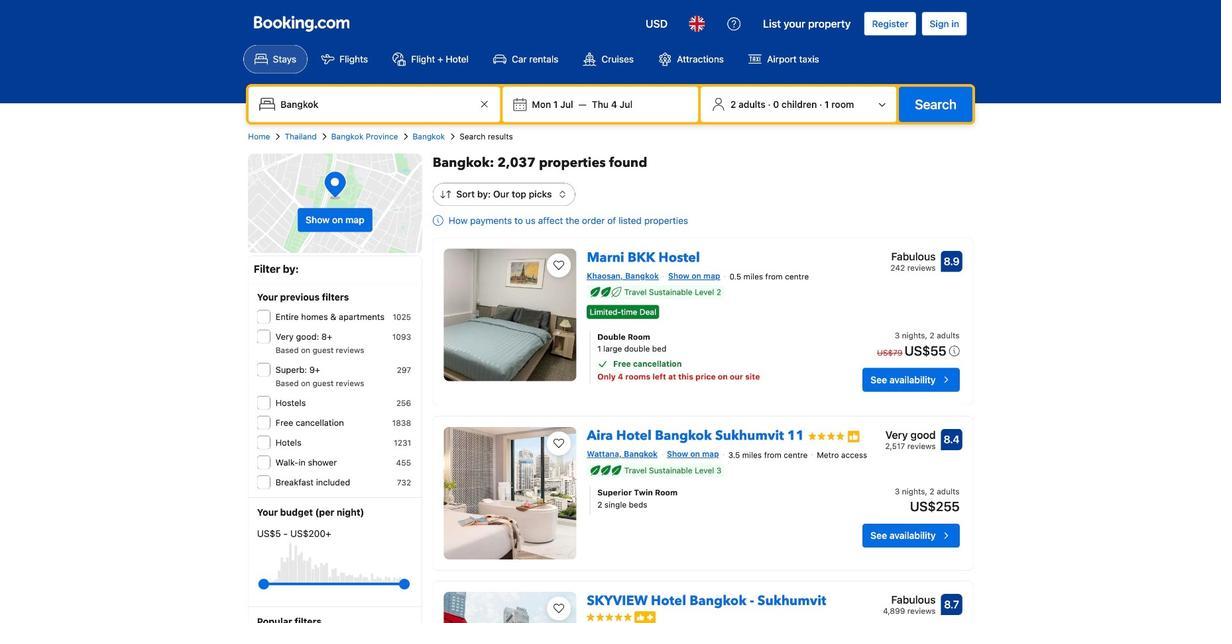 Task type: describe. For each thing, give the bounding box(es) containing it.
fabulous element for the "scored 8.9" element
[[891, 249, 936, 265]]

scored 8.4 element
[[941, 430, 962, 451]]

Where are you going? field
[[275, 93, 476, 116]]

scored 8.7 element
[[941, 595, 962, 616]]



Task type: locate. For each thing, give the bounding box(es) containing it.
fabulous element
[[891, 249, 936, 265], [883, 593, 936, 609]]

aira hotel bangkok sukhumvit 11 image
[[444, 428, 576, 560]]

1 vertical spatial fabulous element
[[883, 593, 936, 609]]

very good element
[[885, 428, 936, 444]]

fabulous element left the scored 8.7 "element"
[[883, 593, 936, 609]]

group
[[264, 574, 405, 596]]

this property is part of our preferred plus programme. it is committed to providing outstanding service and excellent value. it will pay us a higher commission if you make a booking. image
[[635, 612, 656, 624]]

0 vertical spatial fabulous element
[[891, 249, 936, 265]]

booking.com image
[[254, 16, 349, 32]]

search results updated. bangkok: 2,037 properties found. element
[[433, 154, 973, 172]]

scored 8.9 element
[[941, 251, 962, 272]]

fabulous element left the "scored 8.9" element
[[891, 249, 936, 265]]

fabulous element for the scored 8.7 "element"
[[883, 593, 936, 609]]

this property is part of our preferred plus programme. it is committed to providing outstanding service and excellent value. it will pay us a higher commission if you make a booking. image
[[635, 612, 656, 624]]

marni bkk hostel image
[[444, 249, 576, 382]]

this property is part of our preferred partner programme. it is committed to providing commendable service and good value. it will pay us a higher commission if you make a booking. image
[[847, 431, 860, 444], [847, 431, 860, 444]]



Task type: vqa. For each thing, say whether or not it's contained in the screenshot.
Sustainable for Dlouha
no



